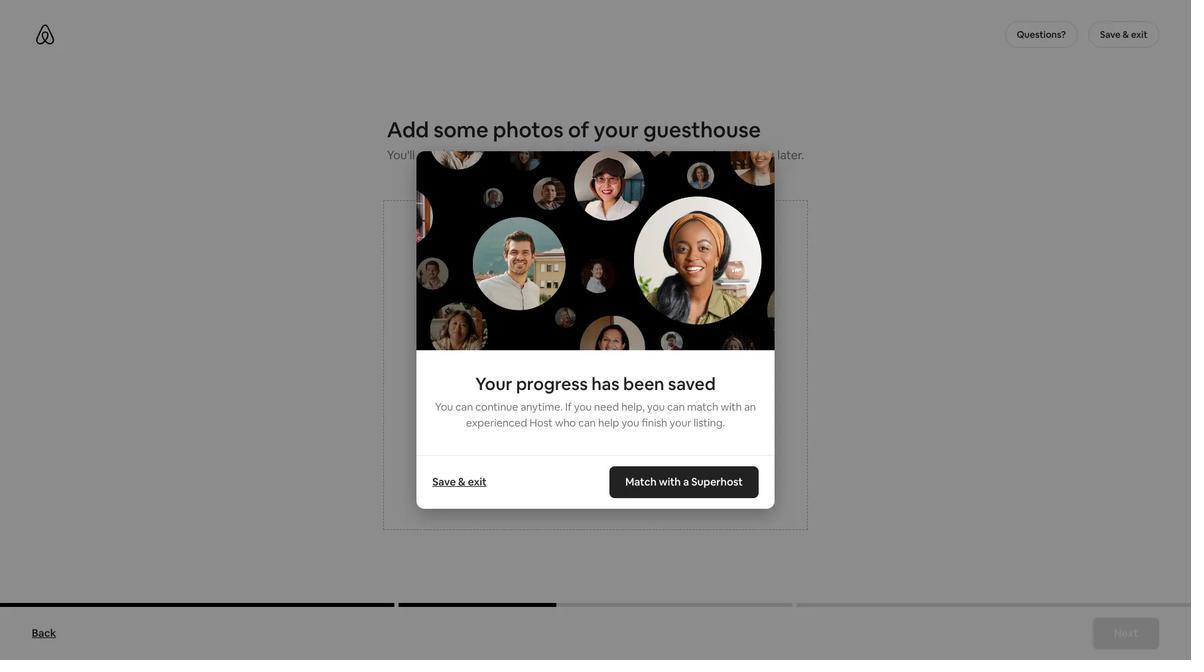 Task type: vqa. For each thing, say whether or not it's contained in the screenshot.
'NOV' inside the 'Cedar City, Utah 713 miles away 6 nights · Nov 5 – 11 $500 total before taxes'
no



Task type: describe. For each thing, give the bounding box(es) containing it.
who
[[555, 416, 576, 430]]

2 horizontal spatial you
[[648, 400, 665, 414]]

been
[[624, 373, 665, 396]]

host
[[530, 416, 553, 430]]

get
[[513, 147, 532, 162]]

5 inside drag your photos here choose at least 5 photos
[[614, 396, 619, 410]]

5 inside add some photos of your guesthouse you'll need 5 photos to get started. you can add more or make changes later.
[[448, 147, 455, 162]]

make
[[696, 147, 726, 162]]

drag your photos here choose at least 5 photos
[[519, 373, 673, 410]]

match with a superhost
[[626, 475, 743, 489]]

if
[[566, 400, 572, 414]]

save inside "save & exit" 'link'
[[433, 475, 456, 489]]

back
[[32, 626, 56, 640]]

started.
[[535, 147, 578, 162]]

guesthouse
[[644, 116, 761, 143]]

superhost
[[692, 475, 743, 489]]

your inside drag your photos here choose at least 5 photos
[[556, 373, 587, 392]]

least
[[588, 396, 611, 410]]

saved
[[669, 373, 716, 396]]

can up finish
[[668, 400, 685, 414]]

to
[[499, 147, 511, 162]]

save & exit inside 'link'
[[433, 475, 487, 489]]

progress
[[516, 373, 588, 396]]

& inside 'link'
[[458, 475, 466, 489]]

help,
[[622, 400, 645, 414]]

at
[[576, 396, 586, 410]]

add
[[626, 147, 648, 162]]

upload from your device button
[[542, 463, 650, 477]]

your inside your progress has been saved you can continue anytime. if you need help, you can match with an experienced host who can help you finish your listing.
[[670, 416, 692, 430]]

your inside upload from your device button
[[599, 464, 619, 476]]

drag
[[519, 373, 553, 392]]

listing.
[[694, 416, 726, 430]]

you'll
[[387, 147, 415, 162]]

questions?
[[1018, 29, 1067, 40]]

photos left "to"
[[458, 147, 496, 162]]

help
[[599, 416, 620, 430]]

an
[[745, 400, 757, 414]]

your progress has been saved you can continue anytime. if you need help, you can match with an experienced host who can help you finish your listing.
[[435, 373, 757, 430]]

with inside your progress has been saved you can continue anytime. if you need help, you can match with an experienced host who can help you finish your listing.
[[721, 400, 742, 414]]

with inside "button"
[[659, 475, 681, 489]]

questions? button
[[1006, 21, 1079, 48]]

choose
[[536, 396, 573, 410]]

a
[[684, 475, 689, 489]]

next button
[[1094, 618, 1160, 650]]

here
[[642, 373, 673, 392]]

0 horizontal spatial you
[[574, 400, 592, 414]]

can down at
[[579, 416, 596, 430]]



Task type: locate. For each thing, give the bounding box(es) containing it.
next
[[1115, 626, 1139, 640]]

photos up least
[[590, 373, 639, 392]]

photos
[[493, 116, 564, 143], [458, 147, 496, 162], [590, 373, 639, 392], [622, 396, 656, 410]]

save & exit
[[1101, 29, 1148, 40], [433, 475, 487, 489]]

5 down some
[[448, 147, 455, 162]]

device
[[621, 464, 650, 476]]

save & exit link
[[426, 469, 494, 496]]

save & exit inside button
[[1101, 29, 1148, 40]]

more
[[650, 147, 679, 162]]

1 horizontal spatial you
[[622, 416, 640, 430]]

from
[[576, 464, 597, 476]]

you
[[574, 400, 592, 414], [648, 400, 665, 414], [622, 416, 640, 430]]

5 right least
[[614, 396, 619, 410]]

0 vertical spatial save
[[1101, 29, 1121, 40]]

match with a superhost button
[[610, 467, 759, 498]]

0 horizontal spatial &
[[458, 475, 466, 489]]

0 horizontal spatial you
[[435, 400, 453, 414]]

you inside your progress has been saved you can continue anytime. if you need help, you can match with an experienced host who can help you finish your listing.
[[435, 400, 453, 414]]

your inside add some photos of your guesthouse you'll need 5 photos to get started. you can add more or make changes later.
[[594, 116, 639, 143]]

can
[[604, 147, 624, 162], [456, 400, 473, 414], [668, 400, 685, 414], [579, 416, 596, 430]]

with left 'an'
[[721, 400, 742, 414]]

0 horizontal spatial exit
[[468, 475, 487, 489]]

0 horizontal spatial 5
[[448, 147, 455, 162]]

photos up get on the left of the page
[[493, 116, 564, 143]]

match
[[688, 400, 719, 414]]

1 vertical spatial exit
[[468, 475, 487, 489]]

0 horizontal spatial with
[[659, 475, 681, 489]]

0 vertical spatial exit
[[1132, 29, 1148, 40]]

1 vertical spatial need
[[595, 400, 619, 414]]

1 horizontal spatial need
[[595, 400, 619, 414]]

you right if
[[574, 400, 592, 414]]

1 horizontal spatial exit
[[1132, 29, 1148, 40]]

1 vertical spatial with
[[659, 475, 681, 489]]

can inside add some photos of your guesthouse you'll need 5 photos to get started. you can add more or make changes later.
[[604, 147, 624, 162]]

need right you'll
[[418, 147, 446, 162]]

finish
[[642, 416, 668, 430]]

5
[[448, 147, 455, 162], [614, 396, 619, 410]]

& inside button
[[1123, 29, 1130, 40]]

exit
[[1132, 29, 1148, 40], [468, 475, 487, 489]]

1 vertical spatial save
[[433, 475, 456, 489]]

you inside add some photos of your guesthouse you'll need 5 photos to get started. you can add more or make changes later.
[[581, 147, 601, 162]]

0 vertical spatial with
[[721, 400, 742, 414]]

1 horizontal spatial &
[[1123, 29, 1130, 40]]

0 horizontal spatial save & exit
[[433, 475, 487, 489]]

0 vertical spatial &
[[1123, 29, 1130, 40]]

need inside your progress has been saved you can continue anytime. if you need help, you can match with an experienced host who can help you finish your listing.
[[595, 400, 619, 414]]

1 horizontal spatial save
[[1101, 29, 1121, 40]]

some
[[434, 116, 489, 143]]

exit inside save & exit button
[[1132, 29, 1148, 40]]

upload
[[542, 464, 574, 476]]

exit inside "save & exit" 'link'
[[468, 475, 487, 489]]

with
[[721, 400, 742, 414], [659, 475, 681, 489]]

&
[[1123, 29, 1130, 40], [458, 475, 466, 489]]

1 horizontal spatial with
[[721, 400, 742, 414]]

experienced
[[466, 416, 528, 430]]

your
[[476, 373, 513, 396]]

you left continue
[[435, 400, 453, 414]]

match
[[626, 475, 657, 489]]

your
[[594, 116, 639, 143], [556, 373, 587, 392], [670, 416, 692, 430], [599, 464, 619, 476]]

or
[[682, 147, 694, 162]]

back button
[[25, 621, 63, 647]]

of
[[568, 116, 590, 143]]

your up at
[[556, 373, 587, 392]]

anytime.
[[521, 400, 563, 414]]

changes
[[729, 147, 775, 162]]

save inside save & exit button
[[1101, 29, 1121, 40]]

you down help, at the right of the page
[[622, 416, 640, 430]]

add some photos of your guesthouse you'll need 5 photos to get started. you can add more or make changes later.
[[387, 116, 805, 162]]

need inside add some photos of your guesthouse you'll need 5 photos to get started. you can add more or make changes later.
[[418, 147, 446, 162]]

0 horizontal spatial save
[[433, 475, 456, 489]]

you down of
[[581, 147, 601, 162]]

0 vertical spatial save & exit
[[1101, 29, 1148, 40]]

save
[[1101, 29, 1121, 40], [433, 475, 456, 489]]

add
[[387, 116, 429, 143]]

can left add on the top right of page
[[604, 147, 624, 162]]

1 vertical spatial &
[[458, 475, 466, 489]]

with left a
[[659, 475, 681, 489]]

photos down been
[[622, 396, 656, 410]]

0 vertical spatial 5
[[448, 147, 455, 162]]

0 horizontal spatial need
[[418, 147, 446, 162]]

0 vertical spatial need
[[418, 147, 446, 162]]

0 vertical spatial you
[[581, 147, 601, 162]]

your up add on the top right of page
[[594, 116, 639, 143]]

need
[[418, 147, 446, 162], [595, 400, 619, 414]]

your right finish
[[670, 416, 692, 430]]

has
[[592, 373, 620, 396]]

you
[[581, 147, 601, 162], [435, 400, 453, 414]]

can left continue
[[456, 400, 473, 414]]

need up help
[[595, 400, 619, 414]]

1 vertical spatial 5
[[614, 396, 619, 410]]

1 vertical spatial save & exit
[[433, 475, 487, 489]]

continue
[[476, 400, 519, 414]]

1 horizontal spatial 5
[[614, 396, 619, 410]]

1 horizontal spatial save & exit
[[1101, 29, 1148, 40]]

your right from
[[599, 464, 619, 476]]

upload from your device
[[542, 464, 650, 476]]

you up finish
[[648, 400, 665, 414]]

save & exit button
[[1089, 21, 1160, 48]]

later.
[[778, 147, 805, 162]]

1 horizontal spatial you
[[581, 147, 601, 162]]

1 vertical spatial you
[[435, 400, 453, 414]]



